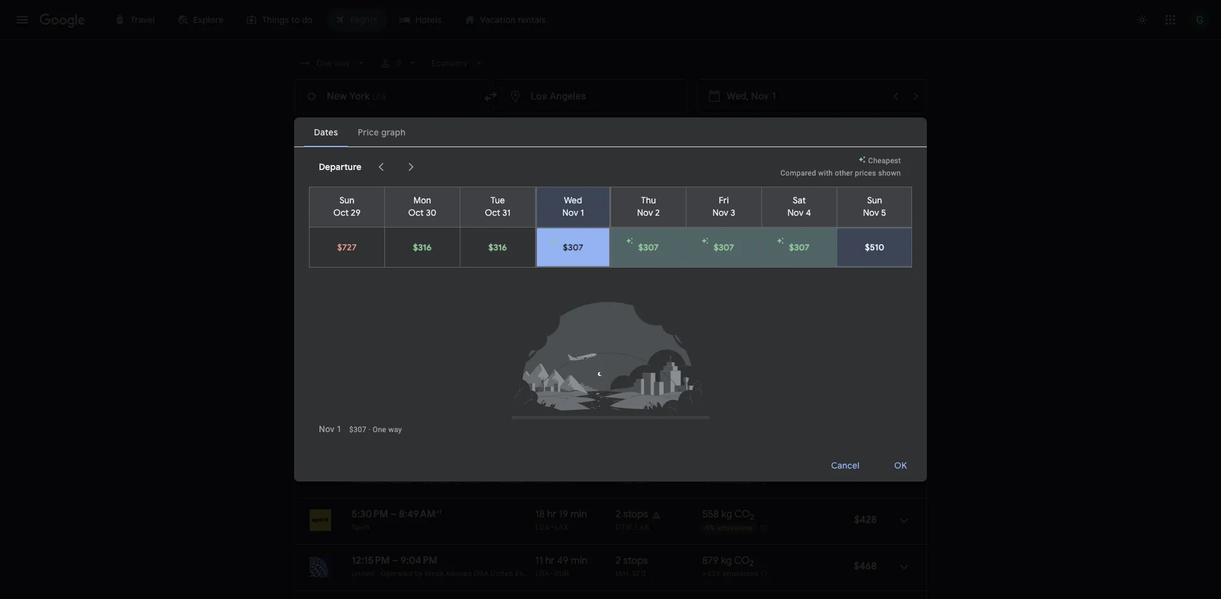 Task type: vqa. For each thing, say whether or not it's contained in the screenshot.
Operated associated with Operated by Mesa Airlines DBA United Express, Skywest DBA United Express
yes



Task type: describe. For each thing, give the bounding box(es) containing it.
date grid
[[782, 174, 820, 186]]

all flights main content
[[294, 169, 928, 599]]

, inside 2 stops iah , sfo
[[629, 569, 631, 578]]

by for american
[[453, 477, 461, 485]]

operated for operated by american airlines
[[419, 477, 451, 485]]

stops for 2 stops dfw , phx
[[624, 369, 648, 382]]

$307 left ·
[[349, 425, 367, 434]]

– inside 9 hr 59 min lga – bur
[[550, 338, 555, 346]]

29
[[351, 207, 361, 218]]

min for 11 hr 49 min lga – bur
[[571, 555, 588, 567]]

, inside "layover (1 of 2) is a 2 hr layover at detroit metropolitan wayne county airport in detroit. layover (2 of 2) is a 8 hr 25 min overnight layover at harry reid international airport in las vegas." element
[[632, 523, 634, 532]]

8
[[536, 416, 541, 428]]

1 stop dfw
[[616, 323, 673, 346]]

50
[[555, 416, 567, 428]]

mesa
[[425, 569, 444, 578]]

1 vertical spatial american
[[463, 477, 496, 485]]

layover (1 of 1) is a 2 hr 28 min layover at dallas/fort worth international airport in dallas. element
[[616, 337, 697, 347]]

2 inside the 2 stops dfw , phx
[[616, 369, 621, 382]]

18
[[536, 508, 545, 521]]

New feature text field
[[417, 219, 445, 231]]

0 vertical spatial +
[[397, 292, 401, 301]]

filters
[[330, 123, 354, 134]]

kg for 558
[[722, 508, 733, 521]]

sea
[[634, 477, 649, 485]]

airlines for american
[[498, 477, 524, 485]]

compared with other prices shown
[[781, 169, 902, 177]]

$428
[[855, 514, 877, 526]]

skywest
[[546, 569, 575, 578]]

las
[[636, 523, 650, 532]]

price
[[555, 235, 574, 245]]

, inside "layover (1 of 2) is a 1 hr 12 min layover at o'hare international airport in chicago. layover (2 of 2) is a 3 hr 40 min layover at seattle-tacoma international airport in seattle." element
[[631, 477, 632, 485]]

2 united from the left
[[491, 569, 513, 578]]

google
[[407, 235, 436, 245]]

sat nov 4
[[788, 195, 812, 218]]

nov for wed nov 1
[[563, 207, 579, 218]]

dfw for stops
[[616, 384, 632, 393]]

$307 · one way
[[349, 425, 402, 434]]

nov for thu nov 2
[[638, 207, 654, 218]]

$510 button
[[838, 228, 913, 266]]

price graph
[[868, 174, 915, 186]]

Arrival time: 12:25 PM. text field
[[399, 416, 438, 428]]

$316 for first '$316' button from the left
[[413, 242, 432, 253]]

hr for 19
[[547, 508, 557, 521]]

12:15 pm – 9:04 pm
[[352, 555, 438, 567]]

2 stops flight. element for 2 stops dfw , phx
[[616, 369, 648, 383]]

– inside 18 hr 19 min lga – lax
[[550, 523, 555, 532]]

track prices
[[315, 171, 366, 182]]

none search field containing all filters (2)
[[294, 52, 928, 159]]

bur for 59
[[555, 338, 570, 346]]

1 $316 button from the left
[[385, 227, 460, 267]]

49
[[557, 555, 569, 567]]

up to $4,000 button
[[403, 119, 485, 139]]

31
[[503, 207, 511, 218]]

Arrival time: 9:04 PM. text field
[[401, 555, 438, 567]]

required
[[345, 292, 374, 301]]

operated by mesa airlines dba united express, skywest dba united express
[[381, 569, 646, 578]]

co for 558
[[735, 508, 750, 521]]

sun for oct
[[340, 195, 355, 206]]

ok
[[895, 460, 908, 471]]

11 for 11 hr 49 min
[[536, 555, 543, 567]]

879 kg co 2
[[703, 555, 754, 569]]

connecting
[[749, 123, 797, 134]]

1 vertical spatial emissions
[[718, 524, 753, 533]]

cheapest
[[869, 156, 902, 165]]

-9% emissions
[[703, 524, 753, 533]]

2 stops
[[616, 508, 648, 521]]

2 1 stop flight. element from the top
[[616, 416, 642, 430]]

9 hr 59 min lga – bur
[[536, 323, 585, 346]]

2 stops iah , sfo
[[616, 555, 648, 578]]

2 inside thu nov 2
[[656, 207, 660, 218]]

oct for mon
[[409, 207, 424, 218]]

stop for 1 stop dfw
[[622, 323, 642, 335]]

american, alaska
[[352, 477, 412, 485]]

11 for 11 hr 10 min
[[536, 369, 543, 382]]

4 $307 button from the left
[[762, 228, 837, 266]]

bur for 49
[[555, 569, 570, 578]]

1 inside 1 stop dfw
[[616, 323, 620, 335]]

layover (1 of 2) is a 1 hr 12 min layover at o'hare international airport in chicago. layover (2 of 2) is a 3 hr 40 min layover at seattle-tacoma international airport in seattle. element
[[616, 476, 697, 486]]

Departure time: 6:35 AM. text field
[[352, 416, 388, 428]]

total duration 9 hr 59 min. element
[[536, 323, 616, 337]]

co for 879
[[735, 555, 750, 567]]

lax
[[555, 523, 569, 532]]

total duration 11 hr 10 min. element
[[536, 369, 616, 383]]

track
[[315, 171, 338, 182]]

2 $316 button from the left
[[461, 227, 535, 267]]

price for price guarantee
[[339, 219, 363, 231]]

nov for sun nov 5
[[864, 207, 880, 218]]

sun nov 5
[[864, 195, 887, 218]]

drops
[[576, 235, 599, 245]]

stops button
[[489, 119, 541, 139]]

$307 right after
[[639, 242, 659, 253]]

$307 down 3
[[714, 242, 735, 253]]

prices inside find the best price region
[[340, 171, 366, 182]]

19
[[559, 508, 569, 521]]

grid
[[804, 174, 820, 186]]

5
[[882, 207, 887, 218]]

2 the from the left
[[540, 235, 552, 245]]

+32% emissions button
[[699, 462, 769, 488]]

date
[[782, 174, 802, 186]]

airlines inside airlines popup button
[[553, 123, 584, 134]]

2 you from the left
[[622, 235, 636, 245]]

stops
[[497, 123, 520, 134]]

prices
[[294, 292, 316, 301]]

leaves laguardia airport at 5:30 pm on wednesday, november 1 and arrives at los angeles international airport at 8:49 am on thursday, november 2. element
[[352, 508, 442, 521]]

+ inside "5:30 pm – 8:49 am + 1"
[[436, 508, 439, 516]]

operated by american airlines
[[419, 477, 524, 485]]

1 $307 button from the left
[[537, 228, 610, 266]]

prices include required taxes + fees for 2 adults.
[[294, 292, 462, 301]]

nov inside find the best price region
[[387, 171, 403, 182]]

428 US dollars text field
[[855, 514, 877, 526]]

4
[[806, 207, 812, 218]]

dtw , las
[[616, 523, 650, 532]]

compared
[[781, 169, 817, 177]]

59
[[555, 323, 566, 335]]

– inside "5:30 pm – 8:49 am + 1"
[[391, 508, 397, 521]]

1 inside 'element'
[[616, 416, 620, 428]]

307 US dollars text field
[[349, 425, 367, 434]]

0 horizontal spatial nov 1
[[319, 424, 342, 434]]

585 button
[[699, 416, 763, 442]]

may
[[571, 292, 586, 301]]

ok button
[[880, 450, 923, 480]]

flights,
[[378, 235, 405, 245]]

apply.
[[588, 292, 608, 301]]

other
[[835, 169, 854, 177]]

min for 18 hr 19 min lga – lax
[[571, 508, 588, 521]]

duration button
[[858, 119, 922, 139]]

with
[[819, 169, 833, 177]]

times
[[618, 123, 642, 134]]

for
[[339, 235, 352, 245]]

date grid button
[[750, 169, 830, 191]]

leaves laguardia airport at 12:15 pm on wednesday, november 1 and arrives at hollywood burbank airport at 9:04 pm on wednesday, november 1. element
[[352, 555, 438, 567]]

express,
[[515, 569, 544, 578]]

new
[[423, 221, 439, 229]]

all for all filters (2)
[[318, 123, 328, 134]]

2 dba from the left
[[577, 569, 592, 578]]

include
[[318, 292, 343, 301]]

2 2 stops flight. element from the top
[[616, 508, 648, 523]]

sat
[[793, 195, 806, 206]]

(2)
[[356, 123, 367, 134]]

all filters (2) button
[[294, 119, 377, 139]]

2 inside the 558 kg co 2
[[750, 512, 755, 523]]

connecting airports button
[[742, 119, 853, 139]]

pays
[[438, 235, 456, 245]]

passenger
[[610, 292, 647, 301]]

$4,000
[[433, 123, 463, 134]]



Task type: locate. For each thing, give the bounding box(es) containing it.
emissions
[[675, 123, 716, 134]]

the right the if at the top left of the page
[[540, 235, 552, 245]]

$316 down the new
[[413, 242, 432, 253]]

– left the arrival time: 9:04 pm. text box
[[392, 555, 398, 567]]

min right the 59
[[569, 323, 585, 335]]

2 $316 from the left
[[489, 242, 507, 253]]

co inside 879 kg co 2
[[735, 555, 750, 567]]

2 stops flight. element
[[616, 369, 648, 383], [616, 508, 648, 523], [616, 555, 648, 569]]

operated for operated by mesa airlines dba united express, skywest dba united express
[[381, 569, 413, 578]]

1 horizontal spatial $316 button
[[461, 227, 535, 267]]

nov left 307 us dollars text field
[[319, 424, 335, 434]]

0 horizontal spatial sun
[[340, 195, 355, 206]]

stops for 2 stops iah , sfo
[[624, 555, 648, 567]]

lga for 9 hr 59 min
[[536, 338, 550, 346]]

1 down may apply. passenger assistance
[[616, 323, 620, 335]]

airlines right mesa
[[446, 569, 472, 578]]

1 stop from the top
[[622, 323, 642, 335]]

dfw inside the 2 stops dfw , phx
[[616, 384, 632, 393]]

,
[[632, 384, 633, 393], [631, 477, 632, 485], [632, 523, 634, 532], [629, 569, 631, 578]]

sun inside sun nov 5
[[868, 195, 883, 206]]

2 sun from the left
[[868, 195, 883, 206]]

$316 button
[[385, 227, 460, 267], [461, 227, 535, 267]]

flights
[[311, 273, 348, 289]]

layover (1 of 2) is a 1 hr 22 min layover at dallas/fort worth international airport in dallas. layover (2 of 2) is a 1 hr 38 min layover at phoenix sky harbor international airport in phoenix. element
[[616, 383, 697, 393]]

hr right 8
[[544, 416, 553, 428]]

bur down the 59
[[555, 338, 570, 346]]

2 inside 879 kg co 2
[[750, 558, 754, 569]]

0 vertical spatial dfw
[[657, 338, 673, 346]]

all inside button
[[318, 123, 328, 134]]

2 vertical spatial emissions
[[723, 570, 759, 578]]

tue oct 31
[[485, 195, 511, 218]]

dfw for stop
[[657, 338, 673, 346]]

1 horizontal spatial dfw
[[657, 338, 673, 346]]

wed nov 1
[[563, 195, 584, 218]]

price for price graph
[[868, 174, 889, 186]]

0 horizontal spatial oct
[[334, 207, 349, 218]]

by down the 9:04 pm
[[415, 569, 423, 578]]

sun inside sun oct 29
[[340, 195, 355, 206]]

– down total duration 11 hr 10 min. element
[[550, 384, 555, 393]]

1
[[406, 171, 409, 182], [581, 207, 584, 218], [616, 323, 620, 335], [616, 416, 620, 428], [337, 424, 342, 434], [439, 508, 442, 516]]

1 horizontal spatial all
[[318, 123, 328, 134]]

2 oct from the left
[[409, 207, 424, 218]]

nov inside thu nov 2
[[638, 207, 654, 218]]

kg
[[722, 508, 733, 521], [721, 555, 732, 567]]

kg for 879
[[721, 555, 732, 567]]

lga inside 11 hr 10 min lga – bur
[[536, 384, 550, 393]]

nov inside "wed nov 1"
[[563, 207, 579, 218]]

2 button
[[375, 52, 424, 74]]

for some flights, google pays you the difference if the price drops after you book.
[[339, 235, 661, 245]]

leaves laguardia airport at 6:35 am on wednesday, november 1 and arrives at hollywood burbank airport at 12:25 pm on wednesday, november 1. element
[[352, 416, 438, 428]]

airlines for mesa
[[446, 569, 472, 578]]

$316 for first '$316' button from the right
[[489, 242, 507, 253]]

after
[[601, 235, 620, 245]]

0 horizontal spatial $316 button
[[385, 227, 460, 267]]

min for 11 hr 10 min lga – bur
[[570, 369, 587, 382]]

1 horizontal spatial airlines
[[498, 477, 524, 485]]

1 2 stops flight. element from the top
[[616, 369, 648, 383]]

3 $307 button from the left
[[687, 228, 762, 266]]

nov inside sat nov 4
[[788, 207, 804, 218]]

express
[[618, 569, 646, 578]]

1 horizontal spatial american
[[463, 477, 496, 485]]

sun
[[340, 195, 355, 206], [868, 195, 883, 206]]

– right one in the left of the page
[[390, 416, 397, 428]]

cancel button
[[817, 450, 875, 480]]

$307 left after
[[563, 242, 584, 253]]

3 united from the left
[[594, 569, 616, 578]]

co up -9% emissions
[[735, 508, 750, 521]]

sun for nov
[[868, 195, 883, 206]]

Departure time: 5:30 PM. text field
[[352, 508, 388, 521]]

1 vertical spatial stops
[[624, 508, 648, 521]]

1 horizontal spatial sun
[[868, 195, 883, 206]]

2 stops flight. element up express
[[616, 555, 648, 569]]

1 vertical spatial operated
[[381, 569, 413, 578]]

co inside the 558 kg co 2
[[735, 508, 750, 521]]

1 lga from the top
[[536, 338, 550, 346]]

9
[[536, 323, 541, 335]]

0 horizontal spatial american
[[352, 430, 385, 439]]

1 horizontal spatial prices
[[856, 169, 877, 177]]

fees
[[403, 292, 418, 301]]

spirit
[[352, 523, 370, 532]]

11 up 'express,'
[[536, 555, 543, 567]]

bur inside 11 hr 10 min lga – bur
[[555, 384, 570, 393]]

2 stop from the top
[[622, 416, 642, 428]]

all left 'filters'
[[318, 123, 328, 134]]

1 united from the left
[[352, 569, 374, 578]]

oct inside sun oct 29
[[334, 207, 349, 218]]

hr right 18
[[547, 508, 557, 521]]

11 inside 11 hr 49 min lga – bur
[[536, 555, 543, 567]]

30
[[426, 207, 437, 218]]

the left difference
[[475, 235, 488, 245]]

1 right 8:49 am
[[439, 508, 442, 516]]

ord , sea
[[616, 477, 649, 485]]

nov left scroll right icon
[[387, 171, 403, 182]]

1 vertical spatial nov 1
[[319, 424, 342, 434]]

+32%
[[703, 477, 721, 486]]

0 horizontal spatial united
[[352, 569, 374, 578]]

way
[[389, 425, 402, 434]]

kg inside the 558 kg co 2
[[722, 508, 733, 521]]

bur inside 9 hr 59 min lga – bur
[[555, 338, 570, 346]]

all inside main content
[[294, 273, 309, 289]]

hr right 9
[[544, 323, 553, 335]]

406 US dollars text field
[[853, 467, 877, 480]]

0 horizontal spatial by
[[415, 569, 423, 578]]

1 stop flight. element down passenger
[[616, 323, 642, 337]]

1 stops from the top
[[624, 369, 648, 382]]

nov 1 up "mon oct 30"
[[387, 171, 409, 182]]

nov inside 'fri nov 3'
[[713, 207, 729, 218]]

hr for 50
[[544, 416, 553, 428]]

0 vertical spatial airlines
[[553, 123, 584, 134]]

times button
[[610, 119, 663, 139]]

stop inside 'element'
[[622, 416, 642, 428]]

11 hr 49 min lga – bur
[[536, 555, 588, 578]]

0 horizontal spatial operated
[[381, 569, 413, 578]]

dfw down the "assistance"
[[657, 338, 673, 346]]

stop up the layover (1 of 1) is a 2 hr 28 min layover at dallas/fort worth international airport in dallas. element on the right of page
[[622, 323, 642, 335]]

stop for 1 stop
[[622, 416, 642, 428]]

1 horizontal spatial united
[[491, 569, 513, 578]]

by right alaska
[[453, 477, 461, 485]]

1 oct from the left
[[334, 207, 349, 218]]

min for 8 hr 50 min
[[570, 416, 586, 428]]

1 horizontal spatial oct
[[409, 207, 424, 218]]

– right 5:30 pm
[[391, 508, 397, 521]]

$316
[[413, 242, 432, 253], [489, 242, 507, 253]]

– inside 11 hr 10 min lga – bur
[[550, 384, 555, 393]]

min inside the total duration 8 hr 50 min. element
[[570, 416, 586, 428]]

·
[[369, 425, 371, 434]]

american,
[[352, 477, 387, 485]]

, left sea at the right bottom of page
[[631, 477, 632, 485]]

3 lga from the top
[[536, 477, 550, 485]]

hr inside 18 hr 19 min lga – lax
[[547, 508, 557, 521]]

hr left 10
[[546, 369, 555, 382]]

scroll left image
[[374, 160, 389, 174]]

1 inside "5:30 pm – 8:49 am + 1"
[[439, 508, 442, 516]]

$468
[[854, 560, 877, 573]]

operated down 12:15 pm – 9:04 pm
[[381, 569, 413, 578]]

airports
[[800, 123, 832, 134]]

1 horizontal spatial dba
[[577, 569, 592, 578]]

min right 50
[[570, 416, 586, 428]]

connecting airports
[[749, 123, 832, 134]]

0 vertical spatial stops
[[624, 369, 648, 382]]

you right pays
[[459, 235, 473, 245]]

0 horizontal spatial you
[[459, 235, 473, 245]]

lga inside 11 hr 49 min lga – bur
[[536, 569, 550, 578]]

1 horizontal spatial operated
[[419, 477, 451, 485]]

, left the sfo
[[629, 569, 631, 578]]

you right after
[[622, 235, 636, 245]]

lga inside 18 hr 19 min lga – lax
[[536, 523, 550, 532]]

1 you from the left
[[459, 235, 473, 245]]

0 horizontal spatial dba
[[474, 569, 489, 578]]

, left phx
[[632, 384, 633, 393]]

nov 1 left 307 us dollars text field
[[319, 424, 342, 434]]

dba down total duration 11 hr 49 min. element
[[577, 569, 592, 578]]

nov for fri nov 3
[[713, 207, 729, 218]]

$307 button down 4
[[762, 228, 837, 266]]

all for all flights
[[294, 273, 309, 289]]

– inside 11 hr 49 min lga – bur
[[550, 569, 555, 578]]

, inside the 2 stops dfw , phx
[[632, 384, 633, 393]]

bur up the 19
[[555, 477, 570, 485]]

for
[[420, 292, 430, 301]]

min for 9 hr 59 min lga – bur
[[569, 323, 585, 335]]

nov inside sun nov 5
[[864, 207, 880, 218]]

oct inside tue oct 31
[[485, 207, 501, 218]]

co
[[735, 508, 750, 521], [735, 555, 750, 567]]

3 bur from the top
[[555, 477, 570, 485]]

3 stops from the top
[[624, 555, 648, 567]]

2 stops flight. element up dtw , las
[[616, 508, 648, 523]]

wed
[[564, 195, 583, 206]]

hr inside 9 hr 59 min lga – bur
[[544, 323, 553, 335]]

layover (1 of 2) is a 55 min layover at george bush intercontinental airport in houston. layover (2 of 2) is a 46 min layover at san francisco international airport in san francisco. element
[[616, 569, 697, 579]]

0 vertical spatial by
[[453, 477, 461, 485]]

0 horizontal spatial prices
[[340, 171, 366, 182]]

nov down wed
[[563, 207, 579, 218]]

airlines right stops popup button
[[553, 123, 584, 134]]

1 horizontal spatial the
[[540, 235, 552, 245]]

1 left 307 us dollars text field
[[337, 424, 342, 434]]

1 stop flight. element
[[616, 323, 642, 337], [616, 416, 642, 430]]

co up +43% emissions
[[735, 555, 750, 567]]

0 vertical spatial 11
[[536, 369, 543, 382]]

0 vertical spatial stop
[[622, 323, 642, 335]]

2 stops flight. element for 2 stops iah , sfo
[[616, 555, 648, 569]]

nov down thu
[[638, 207, 654, 218]]

lga for 18 hr 19 min
[[536, 523, 550, 532]]

1 vertical spatial dfw
[[616, 384, 632, 393]]

all up prices
[[294, 273, 309, 289]]

$307 button down "wed nov 1" in the left of the page
[[537, 228, 610, 266]]

sfo
[[633, 569, 647, 578]]

1 inside "wed nov 1"
[[581, 207, 584, 218]]

0 vertical spatial operated
[[419, 477, 451, 485]]

1 dba from the left
[[474, 569, 489, 578]]

1 vertical spatial 11
[[536, 555, 543, 567]]

ord
[[616, 477, 631, 485]]

1 vertical spatial 2 stops flight. element
[[616, 508, 648, 523]]

+32% emissions
[[703, 477, 759, 486]]

1 11 from the top
[[536, 369, 543, 382]]

phx
[[635, 384, 651, 393]]

10
[[557, 369, 568, 382]]

12:15 pm
[[352, 555, 390, 567]]

united left express
[[594, 569, 616, 578]]

fri
[[719, 195, 729, 206]]

8 hr 50 min
[[536, 416, 586, 428]]

0 horizontal spatial the
[[475, 235, 488, 245]]

– inside 6:35 am – 12:25 pm american
[[390, 416, 397, 428]]

0 vertical spatial 1 stop flight. element
[[616, 323, 642, 337]]

price down cheapest
[[868, 174, 889, 186]]

passenger assistance button
[[610, 292, 687, 301]]

0 horizontal spatial +
[[397, 292, 401, 301]]

, left las
[[632, 523, 634, 532]]

1 vertical spatial airlines
[[498, 477, 524, 485]]

2 11 from the top
[[536, 555, 543, 567]]

operated
[[419, 477, 451, 485], [381, 569, 413, 578]]

$307 button
[[537, 228, 610, 266], [612, 228, 686, 266], [687, 228, 762, 266], [762, 228, 837, 266]]

emissions down 879 kg co 2
[[723, 570, 759, 578]]

2 lga from the top
[[536, 384, 550, 393]]

1 vertical spatial kg
[[721, 555, 732, 567]]

1 vertical spatial all
[[294, 273, 309, 289]]

2 inside 2 stops iah , sfo
[[616, 555, 621, 567]]

468 US dollars text field
[[854, 560, 877, 573]]

airlines left 'lga – bur'
[[498, 477, 524, 485]]

up to $4,000
[[410, 123, 463, 134]]

2 stops from the top
[[624, 508, 648, 521]]

1 bur from the top
[[555, 338, 570, 346]]

nov left 5
[[864, 207, 880, 218]]

min inside 18 hr 19 min lga – lax
[[571, 508, 588, 521]]

stops inside 2 stops iah , sfo
[[624, 555, 648, 567]]

1 horizontal spatial price
[[868, 174, 889, 186]]

dba right mesa
[[474, 569, 489, 578]]

oct down tue
[[485, 207, 501, 218]]

– down total duration 9 hr 59 min. element
[[550, 338, 555, 346]]

kg inside 879 kg co 2
[[721, 555, 732, 567]]

1 vertical spatial price
[[339, 219, 363, 231]]

prices right "track"
[[340, 171, 366, 182]]

1 vertical spatial 1 stop flight. element
[[616, 416, 642, 430]]

oct for sun
[[334, 207, 349, 218]]

Arrival time: 8:49 AM on  Thursday, November 2. text field
[[399, 508, 442, 521]]

price inside button
[[868, 174, 889, 186]]

0 horizontal spatial $316
[[413, 242, 432, 253]]

1 vertical spatial co
[[735, 555, 750, 567]]

hr inside 11 hr 49 min lga – bur
[[546, 555, 555, 567]]

dfw
[[657, 338, 673, 346], [616, 384, 632, 393]]

11 inside 11 hr 10 min lga – bur
[[536, 369, 543, 382]]

united left 'express,'
[[491, 569, 513, 578]]

1 the from the left
[[475, 235, 488, 245]]

0 vertical spatial nov 1
[[387, 171, 409, 182]]

0 vertical spatial all
[[318, 123, 328, 134]]

4 bur from the top
[[555, 569, 570, 578]]

lga for 11 hr 10 min
[[536, 384, 550, 393]]

4 lga from the top
[[536, 523, 550, 532]]

5:30 pm
[[352, 508, 388, 521]]

+ left fees
[[397, 292, 401, 301]]

prices right other
[[856, 169, 877, 177]]

6:35 am – 12:25 pm american
[[352, 416, 438, 439]]

8:49 am
[[399, 508, 436, 521]]

1 horizontal spatial $316
[[489, 242, 507, 253]]

scroll right image
[[404, 160, 419, 174]]

1 right scroll left icon
[[406, 171, 409, 182]]

fri nov 3
[[713, 195, 736, 218]]

0 vertical spatial american
[[352, 430, 385, 439]]

stops up the sfo
[[624, 555, 648, 567]]

– down total duration 18 hr 19 min. element
[[550, 523, 555, 532]]

you
[[459, 235, 473, 245], [622, 235, 636, 245]]

6:35 am
[[352, 416, 388, 428]]

1 horizontal spatial nov 1
[[387, 171, 409, 182]]

None search field
[[294, 52, 928, 159]]

3 2 stops flight. element from the top
[[616, 555, 648, 569]]

2 horizontal spatial oct
[[485, 207, 501, 218]]

2 stops flight. element up phx
[[616, 369, 648, 383]]

$307
[[563, 242, 584, 253], [639, 242, 659, 253], [714, 242, 735, 253], [790, 242, 810, 253], [349, 425, 367, 434]]

emissions button
[[668, 119, 737, 139]]

0 horizontal spatial price
[[339, 219, 363, 231]]

nov for sat nov 4
[[788, 207, 804, 218]]

kg up -9% emissions
[[722, 508, 733, 521]]

Departure text field
[[727, 80, 885, 113]]

american inside 6:35 am – 12:25 pm american
[[352, 430, 385, 439]]

1 vertical spatial by
[[415, 569, 423, 578]]

layover (1 of 2) is a 2 hr layover at detroit metropolitan wayne county airport in detroit. layover (2 of 2) is a 8 hr 25 min overnight layover at harry reid international airport in las vegas. element
[[616, 523, 697, 532]]

1 down the 2 stops dfw , phx
[[616, 416, 620, 428]]

1 vertical spatial stop
[[622, 416, 642, 428]]

– up 18 hr 19 min lga – lax
[[550, 477, 555, 485]]

emissions for +32%
[[723, 477, 759, 486]]

0 vertical spatial co
[[735, 508, 750, 521]]

min inside 11 hr 10 min lga – bur
[[570, 369, 587, 382]]

emissions
[[723, 477, 759, 486], [718, 524, 753, 533], [723, 570, 759, 578]]

assistance
[[649, 292, 687, 301]]

emissions inside +32% emissions popup button
[[723, 477, 759, 486]]

1 1 stop flight. element from the top
[[616, 323, 642, 337]]

2
[[397, 58, 402, 68], [656, 207, 660, 218], [432, 292, 436, 301], [616, 369, 621, 382], [616, 508, 621, 521], [750, 512, 755, 523], [616, 555, 621, 567], [750, 558, 754, 569]]

oct for tue
[[485, 207, 501, 218]]

min inside 9 hr 59 min lga – bur
[[569, 323, 585, 335]]

min right the 19
[[571, 508, 588, 521]]

1 sun from the left
[[340, 195, 355, 206]]

1 horizontal spatial you
[[622, 235, 636, 245]]

stop down phx
[[622, 416, 642, 428]]

sun oct 29
[[334, 195, 361, 218]]

nov left 3
[[713, 207, 729, 218]]

nov 1 inside find the best price region
[[387, 171, 409, 182]]

11 hr 10 min lga – bur
[[536, 369, 587, 393]]

emissions for +43%
[[723, 570, 759, 578]]

total duration 8 hr 50 min. element
[[536, 416, 616, 430]]

kg up +43% emissions
[[721, 555, 732, 567]]

0 horizontal spatial dfw
[[616, 384, 632, 393]]

1 down wed
[[581, 207, 584, 218]]

Departure time: 12:15 PM. text field
[[352, 555, 390, 567]]

mon oct 30
[[409, 195, 437, 218]]

2 inside popup button
[[397, 58, 402, 68]]

0 vertical spatial kg
[[722, 508, 733, 521]]

bur down 49
[[555, 569, 570, 578]]

2 vertical spatial 2 stops flight. element
[[616, 555, 648, 569]]

hr for 49
[[546, 555, 555, 567]]

0 vertical spatial 2 stops flight. element
[[616, 369, 648, 383]]

iah
[[616, 569, 629, 578]]

1 $316 from the left
[[413, 242, 432, 253]]

1 inside find the best price region
[[406, 171, 409, 182]]

swap origin and destination. image
[[484, 89, 498, 104]]

+ down operated by american airlines
[[436, 508, 439, 516]]

oct inside "mon oct 30"
[[409, 207, 424, 218]]

lga for 11 hr 49 min
[[536, 569, 550, 578]]

1 horizontal spatial by
[[453, 477, 461, 485]]

1 vertical spatial +
[[436, 508, 439, 516]]

stops up dtw , las
[[624, 508, 648, 521]]

5 lga from the top
[[536, 569, 550, 578]]

price down 29 at left
[[339, 219, 363, 231]]

– right 'express,'
[[550, 569, 555, 578]]

tue
[[491, 195, 505, 206]]

0 horizontal spatial airlines
[[446, 569, 472, 578]]

2 horizontal spatial united
[[594, 569, 616, 578]]

+43% emissions
[[703, 570, 759, 578]]

stop inside 1 stop dfw
[[622, 323, 642, 335]]

adults.
[[438, 292, 462, 301]]

stops inside the 2 stops dfw , phx
[[624, 369, 648, 382]]

departure
[[319, 161, 362, 173]]

stops up phx
[[624, 369, 648, 382]]

thu
[[642, 195, 656, 206]]

dfw inside 1 stop dfw
[[657, 338, 673, 346]]

2 horizontal spatial airlines
[[553, 123, 584, 134]]

cancel
[[832, 460, 860, 471]]

the
[[475, 235, 488, 245], [540, 235, 552, 245]]

2 vertical spatial stops
[[624, 555, 648, 567]]

min
[[569, 323, 585, 335], [570, 369, 587, 382], [570, 416, 586, 428], [571, 508, 588, 521], [571, 555, 588, 567]]

min right 49
[[571, 555, 588, 567]]

operated right alaska
[[419, 477, 451, 485]]

bur inside 11 hr 49 min lga – bur
[[555, 569, 570, 578]]

hr for 10
[[546, 369, 555, 382]]

2 $307 button from the left
[[612, 228, 686, 266]]

united down "12:15 pm"
[[352, 569, 374, 578]]

total duration 18 hr 19 min. element
[[536, 508, 616, 523]]

bur for 10
[[555, 384, 570, 393]]

2 stops dfw , phx
[[616, 369, 651, 393]]

mon
[[414, 195, 432, 206]]

hr left 49
[[546, 555, 555, 567]]

hr inside 11 hr 10 min lga – bur
[[546, 369, 555, 382]]

sun up 5
[[868, 195, 883, 206]]

$307 button down thu nov 2 on the right top of the page
[[612, 228, 686, 266]]

2 vertical spatial airlines
[[446, 569, 472, 578]]

oct down mon
[[409, 207, 424, 218]]

min right 10
[[570, 369, 587, 382]]

emissions down the 558 kg co 2
[[718, 524, 753, 533]]

585
[[703, 416, 719, 428]]

total duration 11 hr 49 min. element
[[536, 555, 616, 569]]

nov left 4
[[788, 207, 804, 218]]

find the best price region
[[294, 169, 928, 201]]

1 stop flight. element down phx
[[616, 416, 642, 430]]

$307 button down 3
[[687, 228, 762, 266]]

hr inside the total duration 8 hr 50 min. element
[[544, 416, 553, 428]]

sun up 29 at left
[[340, 195, 355, 206]]

-
[[703, 524, 706, 533]]

bur down 10
[[555, 384, 570, 393]]

hr for 59
[[544, 323, 553, 335]]

11 left 10
[[536, 369, 543, 382]]

1 horizontal spatial +
[[436, 508, 439, 516]]

$316 down 31
[[489, 242, 507, 253]]

lga inside 9 hr 59 min lga – bur
[[536, 338, 550, 346]]

$307 down 4
[[790, 242, 810, 253]]

0 horizontal spatial all
[[294, 273, 309, 289]]

dfw left phx
[[616, 384, 632, 393]]

3 oct from the left
[[485, 207, 501, 218]]

lga – bur
[[536, 477, 570, 485]]

0 vertical spatial price
[[868, 174, 889, 186]]

stops for 2 stops
[[624, 508, 648, 521]]

9:04 pm
[[401, 555, 438, 567]]

airlines button
[[546, 119, 605, 139]]

min inside 11 hr 49 min lga – bur
[[571, 555, 588, 567]]

2 bur from the top
[[555, 384, 570, 393]]

0 vertical spatial emissions
[[723, 477, 759, 486]]

by for mesa
[[415, 569, 423, 578]]



